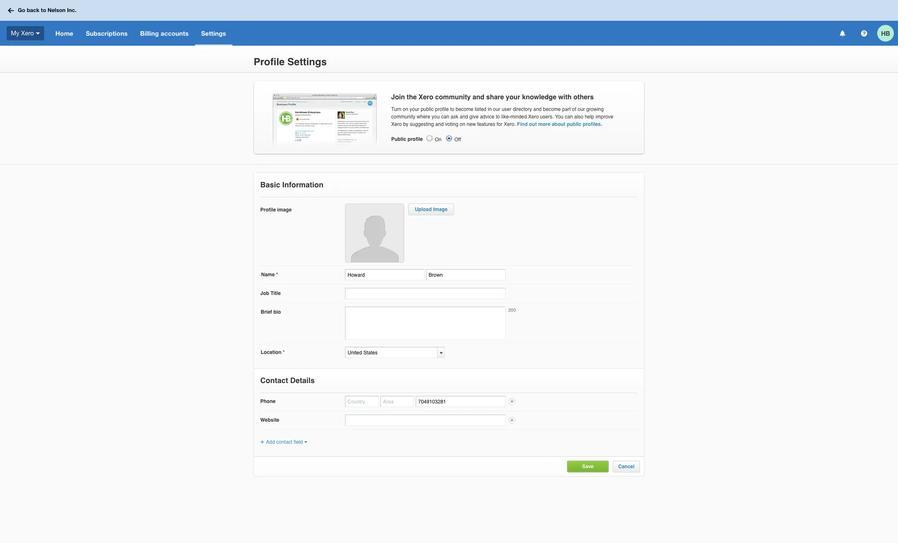 Task type: describe. For each thing, give the bounding box(es) containing it.
suggesting
[[410, 121, 434, 127]]

field
[[294, 440, 303, 445]]

and right ask
[[460, 114, 468, 120]]

user
[[502, 106, 512, 112]]

billing accounts
[[140, 30, 189, 37]]

you
[[432, 114, 440, 120]]

billing
[[140, 30, 159, 37]]

for
[[497, 121, 503, 127]]

community inside the turn on your public profile to become listed in our user directory and become part of our growing community where you can ask and give advice to like-minded xero users. you can also help improve xero by suggesting and voting on new features for xero.
[[391, 114, 416, 120]]

basic information
[[260, 181, 324, 189]]

cancel button
[[618, 464, 635, 470]]

directory
[[513, 106, 532, 112]]

improve
[[596, 114, 614, 120]]

public inside the turn on your public profile to become listed in our user directory and become part of our growing community where you can ask and give advice to like-minded xero users. you can also help improve xero by suggesting and voting on new features for xero.
[[421, 106, 434, 112]]

Last text field
[[426, 270, 506, 281]]

with
[[559, 94, 572, 101]]

also
[[574, 114, 584, 120]]

1 our from the left
[[493, 106, 501, 112]]

ask
[[451, 114, 459, 120]]

location
[[261, 350, 282, 356]]

xero.
[[504, 121, 516, 127]]

xero inside my xero popup button
[[21, 29, 34, 36]]

phone
[[260, 399, 276, 405]]

settings button
[[195, 21, 232, 46]]

name
[[261, 272, 275, 278]]

contact details
[[260, 376, 315, 385]]

200
[[509, 308, 516, 313]]

go
[[18, 7, 25, 13]]

contact
[[260, 376, 288, 385]]

give
[[470, 114, 479, 120]]

home
[[55, 30, 73, 37]]

2 our from the left
[[578, 106, 585, 112]]

about
[[552, 121, 566, 127]]

listed
[[475, 106, 487, 112]]

add
[[266, 440, 275, 445]]

back
[[27, 7, 39, 13]]

Off button
[[445, 135, 453, 142]]

you
[[555, 114, 564, 120]]

1 can from the left
[[441, 114, 449, 120]]

public profile
[[391, 136, 423, 142]]

accounts
[[161, 30, 189, 37]]

1 horizontal spatial settings
[[288, 56, 327, 68]]

and up users.
[[534, 106, 542, 112]]

0 vertical spatial your
[[506, 94, 520, 101]]

profile for profile settings
[[254, 56, 285, 68]]

hb button
[[878, 21, 898, 46]]

2 become from the left
[[543, 106, 561, 112]]

title
[[271, 291, 281, 297]]

features
[[477, 121, 495, 127]]

like-
[[502, 114, 511, 120]]

1 become from the left
[[456, 106, 474, 112]]

billing accounts link
[[134, 21, 195, 46]]

my xero
[[11, 29, 34, 36]]

more
[[538, 121, 551, 127]]

and up listed
[[473, 94, 485, 101]]

turn
[[391, 106, 401, 112]]

advice
[[480, 114, 495, 120]]

bio
[[274, 309, 281, 315]]

image
[[433, 207, 448, 213]]

job
[[260, 291, 269, 297]]

upload image
[[415, 207, 448, 213]]

image
[[277, 207, 292, 213]]

profile image
[[260, 207, 292, 213]]

xero up out
[[528, 114, 539, 120]]

Location text field
[[345, 347, 438, 359]]

1 vertical spatial svg image
[[861, 30, 867, 36]]

find out more about public profiles.
[[517, 121, 602, 127]]

profile inside the turn on your public profile to become listed in our user directory and become part of our growing community where you can ask and give advice to like-minded xero users. you can also help improve xero by suggesting and voting on new features for xero.
[[435, 106, 449, 112]]

nelson
[[48, 7, 66, 13]]

by
[[403, 121, 409, 127]]

your inside the turn on your public profile to become listed in our user directory and become part of our growing community where you can ask and give advice to like-minded xero users. you can also help improve xero by suggesting and voting on new features for xero.
[[410, 106, 420, 112]]

add contact field button
[[260, 440, 307, 445]]

home link
[[49, 21, 80, 46]]

Area text field
[[381, 396, 414, 408]]

information
[[282, 181, 324, 189]]

0 horizontal spatial profile
[[408, 136, 423, 142]]

0 vertical spatial on
[[403, 106, 408, 112]]

svg image inside my xero popup button
[[36, 32, 40, 34]]

profile for profile image
[[260, 207, 276, 213]]



Task type: vqa. For each thing, say whether or not it's contained in the screenshot.
choose
no



Task type: locate. For each thing, give the bounding box(es) containing it.
details
[[290, 376, 315, 385]]

1 vertical spatial your
[[410, 106, 420, 112]]

public
[[391, 136, 406, 142]]

join the xero community and share your knowledge with others
[[391, 94, 594, 101]]

find
[[517, 121, 528, 127]]

can left ask
[[441, 114, 449, 120]]

and
[[473, 94, 485, 101], [534, 106, 542, 112], [460, 114, 468, 120], [436, 121, 444, 127]]

1 vertical spatial on
[[460, 121, 465, 127]]

become up give
[[456, 106, 474, 112]]

1 vertical spatial public
[[567, 121, 582, 127]]

become
[[456, 106, 474, 112], [543, 106, 561, 112]]

cancel
[[618, 464, 635, 470]]

1 horizontal spatial on
[[460, 121, 465, 127]]

your up "where"
[[410, 106, 420, 112]]

minded
[[511, 114, 527, 120]]

0 horizontal spatial community
[[391, 114, 416, 120]]

website
[[260, 418, 279, 423]]

Brief bio text field
[[345, 307, 506, 340]]

out
[[529, 121, 537, 127]]

to up ask
[[450, 106, 454, 112]]

users.
[[540, 114, 554, 120]]

basic
[[260, 181, 280, 189]]

1 horizontal spatial our
[[578, 106, 585, 112]]

your up the user
[[506, 94, 520, 101]]

save button
[[582, 464, 594, 470]]

1 horizontal spatial svg image
[[840, 30, 845, 36]]

profile
[[435, 106, 449, 112], [408, 136, 423, 142]]

go back to nelson inc. link
[[5, 3, 81, 18]]

0 vertical spatial public
[[421, 106, 434, 112]]

xero left by
[[391, 121, 402, 127]]

profile left on button
[[408, 136, 423, 142]]

svg image inside go back to nelson inc. link
[[8, 8, 14, 13]]

xero right my
[[21, 29, 34, 36]]

public down also
[[567, 121, 582, 127]]

brief bio
[[261, 309, 281, 315]]

brief
[[261, 309, 272, 315]]

0 vertical spatial to
[[41, 7, 46, 13]]

become up users.
[[543, 106, 561, 112]]

where
[[417, 114, 431, 120]]

save
[[582, 464, 594, 470]]

1 horizontal spatial can
[[565, 114, 573, 120]]

of
[[572, 106, 577, 112]]

can down part
[[565, 114, 573, 120]]

on right turn on the top
[[403, 106, 408, 112]]

0 horizontal spatial svg image
[[36, 32, 40, 34]]

turn on your public profile to become listed in our user directory and become part of our growing community where you can ask and give advice to like-minded xero users. you can also help improve xero by suggesting and voting on new features for xero.
[[391, 106, 614, 127]]

svg image left the hb
[[861, 30, 867, 36]]

1 horizontal spatial your
[[506, 94, 520, 101]]

2 horizontal spatial to
[[496, 114, 500, 120]]

None text field
[[345, 415, 506, 426]]

our right of
[[578, 106, 585, 112]]

public up "where"
[[421, 106, 434, 112]]

0 horizontal spatial settings
[[201, 30, 226, 37]]

1 vertical spatial profile
[[408, 136, 423, 142]]

banner
[[0, 0, 898, 46]]

can
[[441, 114, 449, 120], [565, 114, 573, 120]]

profile
[[254, 56, 285, 68], [260, 207, 276, 213]]

to
[[41, 7, 46, 13], [450, 106, 454, 112], [496, 114, 500, 120]]

1 horizontal spatial profile
[[435, 106, 449, 112]]

0 horizontal spatial your
[[410, 106, 420, 112]]

2 can from the left
[[565, 114, 573, 120]]

part
[[562, 106, 571, 112]]

0 vertical spatial profile
[[435, 106, 449, 112]]

inc.
[[67, 7, 76, 13]]

1 vertical spatial profile
[[260, 207, 276, 213]]

0 horizontal spatial become
[[456, 106, 474, 112]]

None text field
[[345, 288, 506, 299]]

find out more about public profiles. link
[[517, 121, 602, 127]]

1 horizontal spatial community
[[435, 94, 471, 101]]

navigation
[[49, 21, 834, 46]]

hb
[[881, 29, 890, 37]]

1 horizontal spatial become
[[543, 106, 561, 112]]

join
[[391, 94, 405, 101]]

settings
[[201, 30, 226, 37], [288, 56, 327, 68]]

subscriptions link
[[80, 21, 134, 46]]

my
[[11, 29, 19, 36]]

Number text field
[[416, 396, 506, 408]]

Name text field
[[345, 270, 425, 281]]

voting
[[445, 121, 459, 127]]

our right in
[[493, 106, 501, 112]]

add contact field
[[266, 440, 303, 445]]

0 horizontal spatial public
[[421, 106, 434, 112]]

to up for
[[496, 114, 500, 120]]

0 horizontal spatial can
[[441, 114, 449, 120]]

banner containing hb
[[0, 0, 898, 46]]

0 horizontal spatial svg image
[[8, 8, 14, 13]]

contact
[[276, 440, 292, 445]]

svg image
[[840, 30, 845, 36], [36, 32, 40, 34]]

knowledge
[[522, 94, 557, 101]]

others
[[574, 94, 594, 101]]

on
[[435, 137, 442, 143]]

profile settings
[[254, 56, 327, 68]]

in
[[488, 106, 492, 112]]

public
[[421, 106, 434, 112], [567, 121, 582, 127]]

0 vertical spatial svg image
[[8, 8, 14, 13]]

2 vertical spatial to
[[496, 114, 500, 120]]

Country text field
[[345, 396, 379, 408]]

the
[[407, 94, 417, 101]]

community up ask
[[435, 94, 471, 101]]

0 vertical spatial settings
[[201, 30, 226, 37]]

help
[[585, 114, 594, 120]]

1 horizontal spatial svg image
[[861, 30, 867, 36]]

share
[[486, 94, 504, 101]]

1 vertical spatial to
[[450, 106, 454, 112]]

svg image
[[8, 8, 14, 13], [861, 30, 867, 36]]

0 horizontal spatial to
[[41, 7, 46, 13]]

0 vertical spatial profile
[[254, 56, 285, 68]]

el image
[[304, 441, 307, 444]]

go back to nelson inc.
[[18, 7, 76, 13]]

1 vertical spatial community
[[391, 114, 416, 120]]

my xero button
[[0, 21, 49, 46]]

to right back
[[41, 7, 46, 13]]

our
[[493, 106, 501, 112], [578, 106, 585, 112]]

upload image button
[[415, 207, 448, 213]]

0 horizontal spatial our
[[493, 106, 501, 112]]

0 vertical spatial community
[[435, 94, 471, 101]]

on left the new
[[460, 121, 465, 127]]

growing
[[587, 106, 604, 112]]

subscriptions
[[86, 30, 128, 37]]

to inside go back to nelson inc. link
[[41, 7, 46, 13]]

navigation inside banner
[[49, 21, 834, 46]]

xero
[[21, 29, 34, 36], [419, 94, 434, 101], [528, 114, 539, 120], [391, 121, 402, 127]]

community up by
[[391, 114, 416, 120]]

and down you
[[436, 121, 444, 127]]

1 vertical spatial settings
[[288, 56, 327, 68]]

profile up you
[[435, 106, 449, 112]]

upload
[[415, 207, 432, 213]]

navigation containing home
[[49, 21, 834, 46]]

xero right the
[[419, 94, 434, 101]]

off
[[455, 137, 461, 143]]

new
[[467, 121, 476, 127]]

svg image left go
[[8, 8, 14, 13]]

job title
[[260, 291, 281, 297]]

1 horizontal spatial public
[[567, 121, 582, 127]]

profiles.
[[583, 121, 602, 127]]

community
[[435, 94, 471, 101], [391, 114, 416, 120]]

1 horizontal spatial to
[[450, 106, 454, 112]]

On button
[[426, 135, 433, 142]]

settings inside popup button
[[201, 30, 226, 37]]

0 horizontal spatial on
[[403, 106, 408, 112]]



